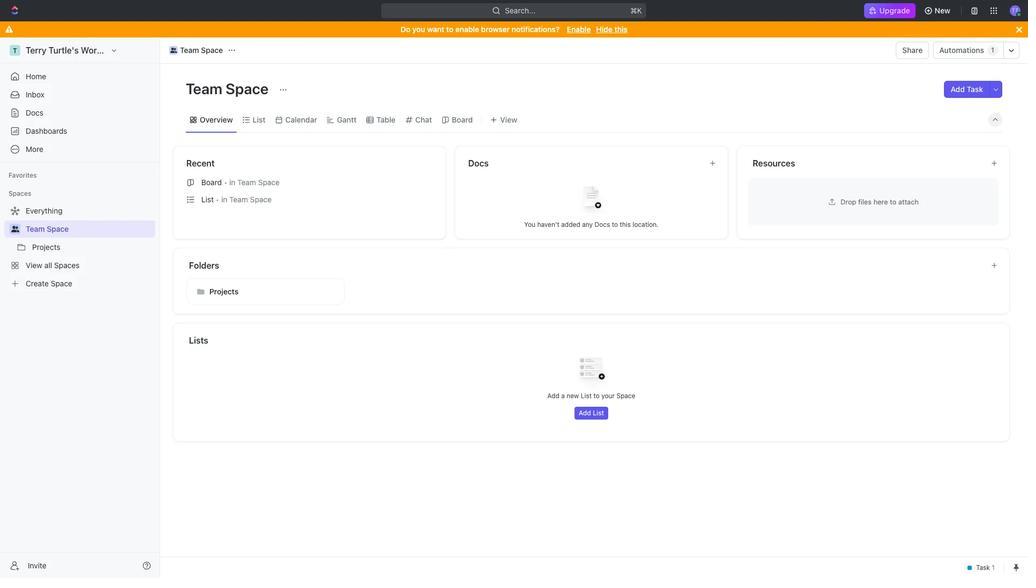 Task type: locate. For each thing, give the bounding box(es) containing it.
spaces
[[9, 190, 31, 198], [54, 261, 80, 270]]

0 vertical spatial in
[[229, 178, 236, 187]]

team space
[[180, 46, 223, 55], [186, 80, 272, 98], [26, 224, 69, 234]]

board down recent
[[201, 178, 222, 187]]

to right any
[[612, 220, 618, 229]]

inbox
[[26, 90, 44, 99]]

0 vertical spatial add
[[951, 85, 965, 94]]

1 horizontal spatial •
[[224, 178, 227, 187]]

favorites button
[[4, 169, 41, 182]]

0 horizontal spatial •
[[216, 195, 219, 204]]

docs
[[26, 108, 43, 117], [468, 159, 489, 168], [595, 220, 610, 229]]

1 vertical spatial view
[[26, 261, 42, 270]]

spaces inside tree
[[54, 261, 80, 270]]

home link
[[4, 68, 155, 85]]

2 horizontal spatial add
[[951, 85, 965, 94]]

in down board • in team space
[[221, 195, 227, 204]]

do you want to enable browser notifications? enable hide this
[[401, 25, 628, 34]]

projects inside 'link'
[[32, 243, 60, 252]]

0 horizontal spatial docs
[[26, 108, 43, 117]]

•
[[224, 178, 227, 187], [216, 195, 219, 204]]

board inside 'link'
[[452, 115, 473, 124]]

this right hide
[[615, 25, 628, 34]]

1 vertical spatial projects
[[209, 287, 239, 296]]

space
[[201, 46, 223, 55], [226, 80, 269, 98], [258, 178, 280, 187], [250, 195, 272, 204], [47, 224, 69, 234], [51, 279, 72, 288], [617, 392, 636, 400]]

here
[[874, 197, 889, 206]]

chat
[[416, 115, 432, 124]]

1 horizontal spatial user group image
[[170, 48, 177, 53]]

add for add task
[[951, 85, 965, 94]]

board
[[452, 115, 473, 124], [201, 178, 222, 187]]

0 horizontal spatial view
[[26, 261, 42, 270]]

0 vertical spatial team space link
[[167, 44, 226, 57]]

docs link
[[4, 104, 155, 122]]

1 horizontal spatial board
[[452, 115, 473, 124]]

list inside button
[[593, 409, 604, 417]]

add down add a new list to your space
[[579, 409, 591, 417]]

share
[[903, 46, 923, 55]]

• inside list • in team space
[[216, 195, 219, 204]]

to left your
[[594, 392, 600, 400]]

everything
[[26, 206, 62, 215]]

spaces right all
[[54, 261, 80, 270]]

haven't
[[538, 220, 560, 229]]

0 vertical spatial view
[[500, 115, 518, 124]]

calendar
[[285, 115, 317, 124]]

add task button
[[945, 81, 990, 98]]

docs down board 'link'
[[468, 159, 489, 168]]

0 vertical spatial docs
[[26, 108, 43, 117]]

• down board • in team space
[[216, 195, 219, 204]]

board • in team space
[[201, 178, 280, 187]]

2 vertical spatial add
[[579, 409, 591, 417]]

view left all
[[26, 261, 42, 270]]

added
[[562, 220, 581, 229]]

dashboards
[[26, 126, 67, 136]]

view right board 'link'
[[500, 115, 518, 124]]

create space link
[[4, 275, 153, 293]]

automations
[[940, 46, 985, 55]]

0 horizontal spatial in
[[221, 195, 227, 204]]

tree containing everything
[[4, 203, 155, 293]]

new button
[[920, 2, 957, 19]]

1 vertical spatial docs
[[468, 159, 489, 168]]

to right here
[[890, 197, 897, 206]]

• inside board • in team space
[[224, 178, 227, 187]]

files
[[859, 197, 872, 206]]

view all spaces link
[[4, 257, 153, 274]]

turtle's
[[49, 46, 79, 55]]

t
[[13, 46, 17, 54]]

1 horizontal spatial view
[[500, 115, 518, 124]]

projects link
[[32, 239, 153, 256]]

a
[[562, 392, 565, 400]]

0 vertical spatial spaces
[[9, 190, 31, 198]]

resources button
[[753, 157, 983, 170]]

tt button
[[1007, 2, 1024, 19]]

docs inside docs link
[[26, 108, 43, 117]]

0 vertical spatial team space
[[180, 46, 223, 55]]

1 horizontal spatial in
[[229, 178, 236, 187]]

0 horizontal spatial board
[[201, 178, 222, 187]]

• up list • in team space
[[224, 178, 227, 187]]

to
[[447, 25, 454, 34], [890, 197, 897, 206], [612, 220, 618, 229], [594, 392, 600, 400]]

1 vertical spatial add
[[548, 392, 560, 400]]

1 vertical spatial in
[[221, 195, 227, 204]]

board link
[[450, 112, 473, 127]]

view inside tree
[[26, 261, 42, 270]]

gantt
[[337, 115, 357, 124]]

view button
[[487, 107, 521, 132]]

user group image
[[170, 48, 177, 53], [11, 226, 19, 233]]

0 vertical spatial board
[[452, 115, 473, 124]]

spaces down favorites button
[[9, 190, 31, 198]]

this left location.
[[620, 220, 631, 229]]

1 horizontal spatial spaces
[[54, 261, 80, 270]]

0 horizontal spatial projects
[[32, 243, 60, 252]]

add task
[[951, 85, 984, 94]]

1 horizontal spatial projects
[[209, 287, 239, 296]]

1 vertical spatial board
[[201, 178, 222, 187]]

you
[[413, 25, 425, 34]]

gantt link
[[335, 112, 357, 127]]

projects down folders
[[209, 287, 239, 296]]

upgrade
[[880, 6, 911, 15]]

drop
[[841, 197, 857, 206]]

view
[[500, 115, 518, 124], [26, 261, 42, 270]]

projects
[[32, 243, 60, 252], [209, 287, 239, 296]]

inbox link
[[4, 86, 155, 103]]

0 vertical spatial •
[[224, 178, 227, 187]]

docs right any
[[595, 220, 610, 229]]

location.
[[633, 220, 659, 229]]

list down recent
[[201, 195, 214, 204]]

1 horizontal spatial add
[[579, 409, 591, 417]]

list link
[[251, 112, 266, 127]]

1 vertical spatial spaces
[[54, 261, 80, 270]]

1 vertical spatial user group image
[[11, 226, 19, 233]]

list down add a new list to your space
[[593, 409, 604, 417]]

0 horizontal spatial add
[[548, 392, 560, 400]]

1 horizontal spatial docs
[[468, 159, 489, 168]]

add left 'task'
[[951, 85, 965, 94]]

team
[[180, 46, 199, 55], [186, 80, 223, 98], [238, 178, 256, 187], [230, 195, 248, 204], [26, 224, 45, 234]]

tt
[[1012, 7, 1019, 14]]

projects up all
[[32, 243, 60, 252]]

dashboards link
[[4, 123, 155, 140]]

list
[[253, 115, 266, 124], [201, 195, 214, 204], [581, 392, 592, 400], [593, 409, 604, 417]]

in
[[229, 178, 236, 187], [221, 195, 227, 204]]

to right "want"
[[447, 25, 454, 34]]

2 vertical spatial team space
[[26, 224, 69, 234]]

0 vertical spatial projects
[[32, 243, 60, 252]]

any
[[583, 220, 593, 229]]

⌘k
[[631, 6, 643, 15]]

your
[[602, 392, 615, 400]]

1 vertical spatial •
[[216, 195, 219, 204]]

invite
[[28, 561, 46, 570]]

docs down inbox
[[26, 108, 43, 117]]

add left a
[[548, 392, 560, 400]]

0 vertical spatial this
[[615, 25, 628, 34]]

team space link
[[167, 44, 226, 57], [26, 221, 153, 238]]

terry turtle's workspace
[[26, 46, 125, 55]]

2 vertical spatial docs
[[595, 220, 610, 229]]

0 vertical spatial user group image
[[170, 48, 177, 53]]

notifications?
[[512, 25, 560, 34]]

create
[[26, 279, 49, 288]]

share button
[[896, 42, 930, 59]]

in up list • in team space
[[229, 178, 236, 187]]

recent
[[186, 159, 215, 168]]

0 horizontal spatial spaces
[[9, 190, 31, 198]]

tree
[[4, 203, 155, 293]]

home
[[26, 72, 46, 81]]

add
[[951, 85, 965, 94], [548, 392, 560, 400], [579, 409, 591, 417]]

you haven't added any docs to this location.
[[525, 220, 659, 229]]

you
[[525, 220, 536, 229]]

table
[[377, 115, 396, 124]]

0 horizontal spatial team space link
[[26, 221, 153, 238]]

user group image inside team space link
[[170, 48, 177, 53]]

board right chat
[[452, 115, 473, 124]]

list left calendar link
[[253, 115, 266, 124]]

1 vertical spatial team space link
[[26, 221, 153, 238]]

1 horizontal spatial team space link
[[167, 44, 226, 57]]

view inside button
[[500, 115, 518, 124]]

this
[[615, 25, 628, 34], [620, 220, 631, 229]]

0 horizontal spatial user group image
[[11, 226, 19, 233]]



Task type: describe. For each thing, give the bounding box(es) containing it.
in for board
[[229, 178, 236, 187]]

add list button
[[575, 407, 609, 420]]

1
[[992, 46, 995, 54]]

new
[[567, 392, 579, 400]]

resources
[[753, 159, 796, 168]]

attach
[[899, 197, 919, 206]]

• for board
[[224, 178, 227, 187]]

browser
[[481, 25, 510, 34]]

do
[[401, 25, 411, 34]]

create space
[[26, 279, 72, 288]]

projects button
[[186, 279, 345, 305]]

1 vertical spatial team space
[[186, 80, 272, 98]]

chat link
[[413, 112, 432, 127]]

overview link
[[198, 112, 233, 127]]

folders
[[189, 261, 219, 271]]

table link
[[375, 112, 396, 127]]

new
[[935, 6, 951, 15]]

workspace
[[81, 46, 125, 55]]

list right new
[[581, 392, 592, 400]]

team inside tree
[[26, 224, 45, 234]]

2 horizontal spatial docs
[[595, 220, 610, 229]]

projects inside button
[[209, 287, 239, 296]]

add for add a new list to your space
[[548, 392, 560, 400]]

team space inside sidebar navigation
[[26, 224, 69, 234]]

overview
[[200, 115, 233, 124]]

terry turtle's workspace, , element
[[10, 45, 20, 56]]

lists button
[[189, 334, 998, 347]]

board for board
[[452, 115, 473, 124]]

lists
[[189, 336, 208, 346]]

folders button
[[189, 259, 983, 272]]

task
[[967, 85, 984, 94]]

no lists icon. image
[[570, 349, 613, 392]]

hide
[[596, 25, 613, 34]]

everything link
[[4, 203, 153, 220]]

add for add list
[[579, 409, 591, 417]]

add list
[[579, 409, 604, 417]]

1 vertical spatial this
[[620, 220, 631, 229]]

view for view all spaces
[[26, 261, 42, 270]]

user group image inside tree
[[11, 226, 19, 233]]

enable
[[456, 25, 479, 34]]

• for list
[[216, 195, 219, 204]]

view all spaces
[[26, 261, 80, 270]]

list • in team space
[[201, 195, 272, 204]]

more button
[[4, 141, 155, 158]]

in for list
[[221, 195, 227, 204]]

add a new list to your space
[[548, 392, 636, 400]]

no most used docs image
[[570, 178, 613, 220]]

enable
[[567, 25, 591, 34]]

all
[[44, 261, 52, 270]]

view button
[[487, 112, 521, 127]]

board for board • in team space
[[201, 178, 222, 187]]

view for view
[[500, 115, 518, 124]]

upgrade link
[[865, 3, 916, 18]]

want
[[427, 25, 445, 34]]

sidebar navigation
[[0, 38, 162, 579]]

terry
[[26, 46, 46, 55]]

calendar link
[[283, 112, 317, 127]]

more
[[26, 145, 43, 154]]

tree inside sidebar navigation
[[4, 203, 155, 293]]

drop files here to attach
[[841, 197, 919, 206]]

search...
[[506, 6, 536, 15]]

favorites
[[9, 171, 37, 179]]



Task type: vqa. For each thing, say whether or not it's contained in the screenshot.
dialog
no



